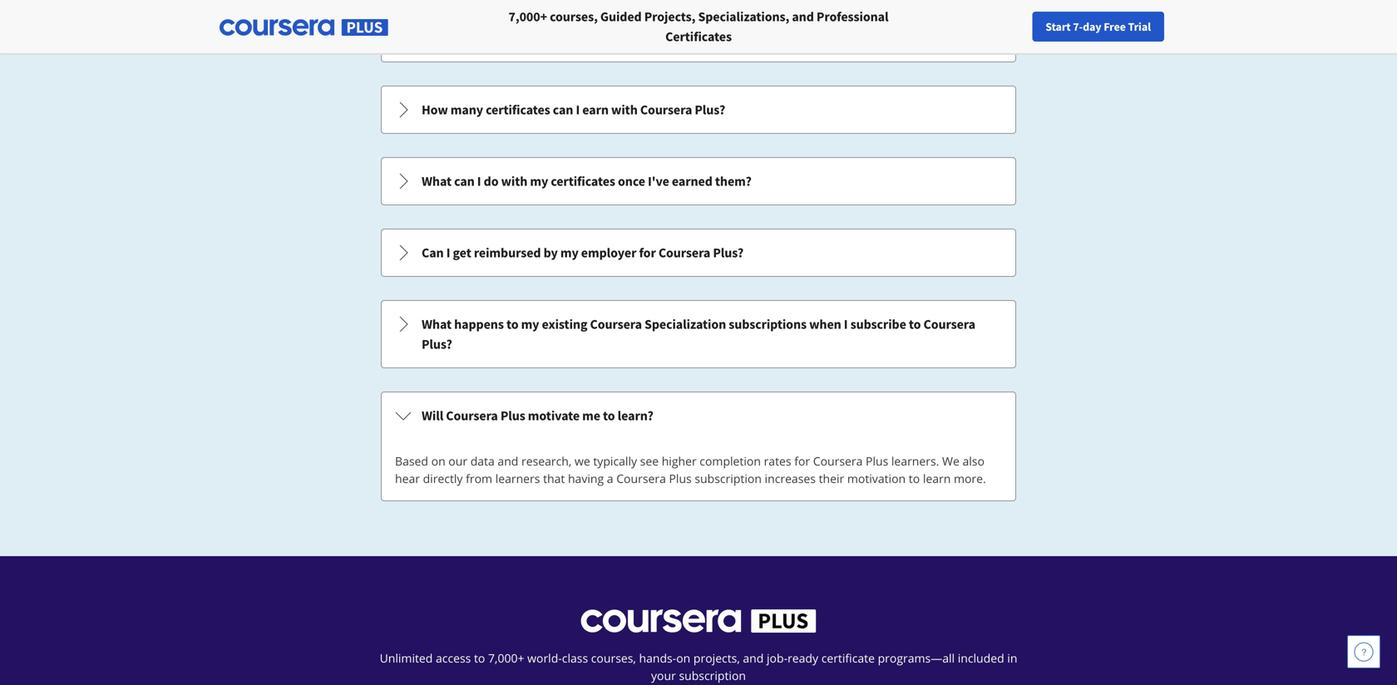 Task type: describe. For each thing, give the bounding box(es) containing it.
ready
[[788, 651, 819, 666]]

programs—all
[[878, 651, 955, 666]]

1 vertical spatial with
[[501, 173, 528, 190]]

coursera inside how many certificates can i earn with coursera plus? dropdown button
[[641, 102, 692, 118]]

1 horizontal spatial plus
[[669, 471, 692, 487]]

research,
[[522, 453, 572, 469]]

unlimited access to 7,000+ world-class courses, hands-on projects, and job-ready certificate programs—all included in your subscription
[[380, 651, 1018, 684]]

their
[[819, 471, 845, 487]]

my for certificates
[[530, 173, 549, 190]]

increases
[[765, 471, 816, 487]]

how many certificates can i earn with coursera plus? button
[[382, 87, 1016, 133]]

learners
[[496, 471, 540, 487]]

7,000+ inside "7,000+ courses, guided projects, specializations, and professional certificates"
[[509, 8, 547, 25]]

to right happens
[[507, 316, 519, 333]]

coursera plus image for access
[[581, 610, 817, 633]]

will
[[422, 408, 444, 424]]

learn
[[923, 471, 951, 487]]

coursera down the see
[[617, 471, 666, 487]]

coursera right existing on the left of the page
[[590, 316, 642, 333]]

me
[[583, 408, 601, 424]]

data
[[471, 453, 495, 469]]

new
[[1091, 19, 1113, 34]]

to inside will coursera plus motivate me to learn? dropdown button
[[603, 408, 615, 424]]

them?
[[715, 173, 752, 190]]

what happens to my existing coursera specialization subscriptions when i subscribe to coursera plus?
[[422, 316, 976, 353]]

trial
[[1129, 19, 1152, 34]]

i left get
[[447, 245, 450, 261]]

professional
[[817, 8, 889, 25]]

existing
[[542, 316, 588, 333]]

specializations,
[[698, 8, 790, 25]]

free
[[1104, 19, 1126, 34]]

i left earn
[[576, 102, 580, 118]]

find your new career link
[[1035, 17, 1156, 37]]

0 vertical spatial with
[[612, 102, 638, 118]]

specialization
[[645, 316, 727, 333]]

that
[[543, 471, 565, 487]]

by
[[544, 245, 558, 261]]

our
[[449, 453, 468, 469]]

subscriptions
[[729, 316, 807, 333]]

courses, inside unlimited access to 7,000+ world-class courses, hands-on projects, and job-ready certificate programs—all included in your subscription
[[591, 651, 636, 666]]

how
[[422, 102, 448, 118]]

i inside what happens to my existing coursera specialization subscriptions when i subscribe to coursera plus?
[[844, 316, 848, 333]]

a
[[607, 471, 614, 487]]

hands-
[[639, 651, 677, 666]]

employer
[[581, 245, 637, 261]]

job-
[[767, 651, 788, 666]]

based on our data and research, we typically see higher completion rates for coursera plus learners. we also hear directly from learners that having a coursera plus subscription increases their motivation to learn more.
[[395, 453, 987, 487]]

can i get reimbursed by my employer for coursera plus?
[[422, 245, 744, 261]]

directly
[[423, 471, 463, 487]]

for inside based on our data and research, we typically see higher completion rates for coursera plus learners. we also hear directly from learners that having a coursera plus subscription increases their motivation to learn more.
[[795, 453, 811, 469]]

learners.
[[892, 453, 940, 469]]

1 vertical spatial certificates
[[551, 173, 616, 190]]

we
[[575, 453, 590, 469]]

can
[[422, 245, 444, 261]]

find
[[1043, 19, 1065, 34]]

certificates
[[666, 28, 732, 45]]

what can i do with my certificates once i've earned them?
[[422, 173, 752, 190]]

happens
[[454, 316, 504, 333]]

0 vertical spatial your
[[1067, 19, 1089, 34]]

career
[[1115, 19, 1147, 34]]

motivation
[[848, 471, 906, 487]]

from
[[466, 471, 493, 487]]

your inside unlimited access to 7,000+ world-class courses, hands-on projects, and job-ready certificate programs—all included in your subscription
[[651, 668, 676, 684]]

what happens to my existing coursera specialization subscriptions when i subscribe to coursera plus? button
[[382, 301, 1016, 368]]

what can i do with my certificates once i've earned them? button
[[382, 158, 1016, 205]]

in
[[1008, 651, 1018, 666]]

projects,
[[645, 8, 696, 25]]

many
[[451, 102, 483, 118]]

i left do
[[477, 173, 481, 190]]

will coursera plus motivate me to learn?
[[422, 408, 654, 424]]

to inside unlimited access to 7,000+ world-class courses, hands-on projects, and job-ready certificate programs—all included in your subscription
[[474, 651, 485, 666]]

will coursera plus motivate me to learn? button
[[382, 393, 1016, 439]]

to right subscribe
[[909, 316, 921, 333]]

how many certificates can i earn with coursera plus?
[[422, 102, 726, 118]]

start 7-day free trial
[[1046, 19, 1152, 34]]

on inside unlimited access to 7,000+ world-class courses, hands-on projects, and job-ready certificate programs—all included in your subscription
[[677, 651, 691, 666]]

coursera up their
[[814, 453, 863, 469]]

higher
[[662, 453, 697, 469]]



Task type: vqa. For each thing, say whether or not it's contained in the screenshot.
the right on
yes



Task type: locate. For each thing, give the bounding box(es) containing it.
what left do
[[422, 173, 452, 190]]

and inside unlimited access to 7,000+ world-class courses, hands-on projects, and job-ready certificate programs—all included in your subscription
[[743, 651, 764, 666]]

completion
[[700, 453, 761, 469]]

my right do
[[530, 173, 549, 190]]

subscription inside based on our data and research, we typically see higher completion rates for coursera plus learners. we also hear directly from learners that having a coursera plus subscription increases their motivation to learn more.
[[695, 471, 762, 487]]

0 vertical spatial plus
[[501, 408, 526, 424]]

0 vertical spatial and
[[792, 8, 814, 25]]

coursera right will
[[446, 408, 498, 424]]

we
[[943, 453, 960, 469]]

subscribe
[[851, 316, 907, 333]]

0 vertical spatial can
[[553, 102, 574, 118]]

what
[[422, 173, 452, 190], [422, 316, 452, 333]]

0 vertical spatial courses,
[[550, 8, 598, 25]]

1 vertical spatial 7,000+
[[488, 651, 525, 666]]

plus up motivation
[[866, 453, 889, 469]]

world-
[[528, 651, 562, 666]]

7,000+ inside unlimited access to 7,000+ world-class courses, hands-on projects, and job-ready certificate programs—all included in your subscription
[[488, 651, 525, 666]]

2 vertical spatial plus?
[[422, 336, 452, 353]]

list
[[379, 0, 1018, 503]]

0 horizontal spatial with
[[501, 173, 528, 190]]

1 vertical spatial my
[[561, 245, 579, 261]]

0 horizontal spatial plus
[[501, 408, 526, 424]]

plus? down them?
[[713, 245, 744, 261]]

reimbursed
[[474, 245, 541, 261]]

0 vertical spatial subscription
[[695, 471, 762, 487]]

1 vertical spatial and
[[498, 453, 519, 469]]

motivate
[[528, 408, 580, 424]]

coursera up specialization
[[659, 245, 711, 261]]

more.
[[954, 471, 987, 487]]

certificates
[[486, 102, 551, 118], [551, 173, 616, 190]]

plus left motivate
[[501, 408, 526, 424]]

on inside based on our data and research, we typically see higher completion rates for coursera plus learners. we also hear directly from learners that having a coursera plus subscription increases their motivation to learn more.
[[431, 453, 446, 469]]

and up learners
[[498, 453, 519, 469]]

1 horizontal spatial and
[[743, 651, 764, 666]]

my for employer
[[561, 245, 579, 261]]

hear
[[395, 471, 420, 487]]

1 horizontal spatial can
[[553, 102, 574, 118]]

1 vertical spatial can
[[454, 173, 475, 190]]

can i get reimbursed by my employer for coursera plus? button
[[382, 230, 1016, 276]]

my
[[530, 173, 549, 190], [561, 245, 579, 261], [521, 316, 540, 333]]

certificates right 'many' on the left of page
[[486, 102, 551, 118]]

my inside what happens to my existing coursera specialization subscriptions when i subscribe to coursera plus?
[[521, 316, 540, 333]]

1 vertical spatial your
[[651, 668, 676, 684]]

what left happens
[[422, 316, 452, 333]]

7,000+
[[509, 8, 547, 25], [488, 651, 525, 666]]

plus? up will
[[422, 336, 452, 353]]

courses, right class
[[591, 651, 636, 666]]

class
[[562, 651, 588, 666]]

0 vertical spatial my
[[530, 173, 549, 190]]

i've
[[648, 173, 670, 190]]

None search field
[[229, 10, 628, 44]]

to
[[507, 316, 519, 333], [909, 316, 921, 333], [603, 408, 615, 424], [909, 471, 920, 487], [474, 651, 485, 666]]

earned
[[672, 173, 713, 190]]

plus inside dropdown button
[[501, 408, 526, 424]]

courses, left guided
[[550, 8, 598, 25]]

0 vertical spatial coursera plus image
[[220, 19, 389, 36]]

your
[[1067, 19, 1089, 34], [651, 668, 676, 684]]

with right earn
[[612, 102, 638, 118]]

on up directly
[[431, 453, 446, 469]]

1 what from the top
[[422, 173, 452, 190]]

0 horizontal spatial your
[[651, 668, 676, 684]]

get
[[453, 245, 472, 261]]

plus?
[[695, 102, 726, 118], [713, 245, 744, 261], [422, 336, 452, 353]]

for up increases
[[795, 453, 811, 469]]

what inside what happens to my existing coursera specialization subscriptions when i subscribe to coursera plus?
[[422, 316, 452, 333]]

having
[[568, 471, 604, 487]]

rates
[[764, 453, 792, 469]]

subscription down the completion
[[695, 471, 762, 487]]

1 vertical spatial plus
[[866, 453, 889, 469]]

courses, inside "7,000+ courses, guided projects, specializations, and professional certificates"
[[550, 8, 598, 25]]

plus
[[501, 408, 526, 424], [866, 453, 889, 469], [669, 471, 692, 487]]

help center image
[[1355, 642, 1375, 662]]

and
[[792, 8, 814, 25], [498, 453, 519, 469], [743, 651, 764, 666]]

1 vertical spatial courses,
[[591, 651, 636, 666]]

coursera right subscribe
[[924, 316, 976, 333]]

projects,
[[694, 651, 740, 666]]

0 horizontal spatial on
[[431, 453, 446, 469]]

0 horizontal spatial can
[[454, 173, 475, 190]]

1 horizontal spatial your
[[1067, 19, 1089, 34]]

earn
[[583, 102, 609, 118]]

coursera plus image
[[220, 19, 389, 36], [581, 610, 817, 633]]

access
[[436, 651, 471, 666]]

0 horizontal spatial and
[[498, 453, 519, 469]]

7,000+ courses, guided projects, specializations, and professional certificates
[[509, 8, 889, 45]]

and left professional
[[792, 8, 814, 25]]

learn?
[[618, 408, 654, 424]]

1 vertical spatial for
[[795, 453, 811, 469]]

once
[[618, 173, 646, 190]]

1 vertical spatial plus?
[[713, 245, 744, 261]]

plus? up what can i do with my certificates once i've earned them? dropdown button
[[695, 102, 726, 118]]

plus down higher
[[669, 471, 692, 487]]

0 vertical spatial plus?
[[695, 102, 726, 118]]

subscription inside unlimited access to 7,000+ world-class courses, hands-on projects, and job-ready certificate programs—all included in your subscription
[[679, 668, 746, 684]]

with
[[612, 102, 638, 118], [501, 173, 528, 190]]

1 horizontal spatial on
[[677, 651, 691, 666]]

2 what from the top
[[422, 316, 452, 333]]

1 horizontal spatial certificates
[[551, 173, 616, 190]]

2 horizontal spatial plus
[[866, 453, 889, 469]]

to right me
[[603, 408, 615, 424]]

1 vertical spatial coursera plus image
[[581, 610, 817, 633]]

0 horizontal spatial coursera plus image
[[220, 19, 389, 36]]

2 vertical spatial plus
[[669, 471, 692, 487]]

plus? inside what happens to my existing coursera specialization subscriptions when i subscribe to coursera plus?
[[422, 336, 452, 353]]

can left earn
[[553, 102, 574, 118]]

0 vertical spatial certificates
[[486, 102, 551, 118]]

typically
[[594, 453, 637, 469]]

included
[[958, 651, 1005, 666]]

1 vertical spatial on
[[677, 651, 691, 666]]

0 vertical spatial what
[[422, 173, 452, 190]]

also
[[963, 453, 985, 469]]

start
[[1046, 19, 1071, 34]]

my left existing on the left of the page
[[521, 316, 540, 333]]

find your new career
[[1043, 19, 1147, 34]]

coursera inside can i get reimbursed by my employer for coursera plus? dropdown button
[[659, 245, 711, 261]]

for right employer on the top of page
[[639, 245, 656, 261]]

guided
[[601, 8, 642, 25]]

based
[[395, 453, 428, 469]]

0 horizontal spatial for
[[639, 245, 656, 261]]

coursera plus image for courses,
[[220, 19, 389, 36]]

0 horizontal spatial certificates
[[486, 102, 551, 118]]

see
[[640, 453, 659, 469]]

and inside based on our data and research, we typically see higher completion rates for coursera plus learners. we also hear directly from learners that having a coursera plus subscription increases their motivation to learn more.
[[498, 453, 519, 469]]

subscription
[[695, 471, 762, 487], [679, 668, 746, 684]]

to down learners.
[[909, 471, 920, 487]]

i right when
[[844, 316, 848, 333]]

certificate
[[822, 651, 875, 666]]

unlimited
[[380, 651, 433, 666]]

7-
[[1074, 19, 1083, 34]]

start 7-day free trial button
[[1033, 12, 1165, 42]]

can left do
[[454, 173, 475, 190]]

i
[[576, 102, 580, 118], [477, 173, 481, 190], [447, 245, 450, 261], [844, 316, 848, 333]]

for inside dropdown button
[[639, 245, 656, 261]]

do
[[484, 173, 499, 190]]

on left projects,
[[677, 651, 691, 666]]

2 vertical spatial and
[[743, 651, 764, 666]]

2 vertical spatial my
[[521, 316, 540, 333]]

for
[[639, 245, 656, 261], [795, 453, 811, 469]]

on
[[431, 453, 446, 469], [677, 651, 691, 666]]

coursera right earn
[[641, 102, 692, 118]]

to right access
[[474, 651, 485, 666]]

can
[[553, 102, 574, 118], [454, 173, 475, 190]]

day
[[1083, 19, 1102, 34]]

0 vertical spatial for
[[639, 245, 656, 261]]

courses,
[[550, 8, 598, 25], [591, 651, 636, 666]]

coursera
[[641, 102, 692, 118], [659, 245, 711, 261], [590, 316, 642, 333], [924, 316, 976, 333], [446, 408, 498, 424], [814, 453, 863, 469], [617, 471, 666, 487]]

and left job-
[[743, 651, 764, 666]]

to inside based on our data and research, we typically see higher completion rates for coursera plus learners. we also hear directly from learners that having a coursera plus subscription increases their motivation to learn more.
[[909, 471, 920, 487]]

list containing how many certificates can i earn with coursera plus?
[[379, 0, 1018, 503]]

1 vertical spatial what
[[422, 316, 452, 333]]

coursera inside will coursera plus motivate me to learn? dropdown button
[[446, 408, 498, 424]]

1 horizontal spatial with
[[612, 102, 638, 118]]

when
[[810, 316, 842, 333]]

with right do
[[501, 173, 528, 190]]

2 horizontal spatial and
[[792, 8, 814, 25]]

what for what happens to my existing coursera specialization subscriptions when i subscribe to coursera plus?
[[422, 316, 452, 333]]

1 horizontal spatial coursera plus image
[[581, 610, 817, 633]]

1 vertical spatial subscription
[[679, 668, 746, 684]]

my right by
[[561, 245, 579, 261]]

subscription down projects,
[[679, 668, 746, 684]]

and inside "7,000+ courses, guided projects, specializations, and professional certificates"
[[792, 8, 814, 25]]

certificates left once in the left of the page
[[551, 173, 616, 190]]

0 vertical spatial 7,000+
[[509, 8, 547, 25]]

0 vertical spatial on
[[431, 453, 446, 469]]

1 horizontal spatial for
[[795, 453, 811, 469]]

what for what can i do with my certificates once i've earned them?
[[422, 173, 452, 190]]



